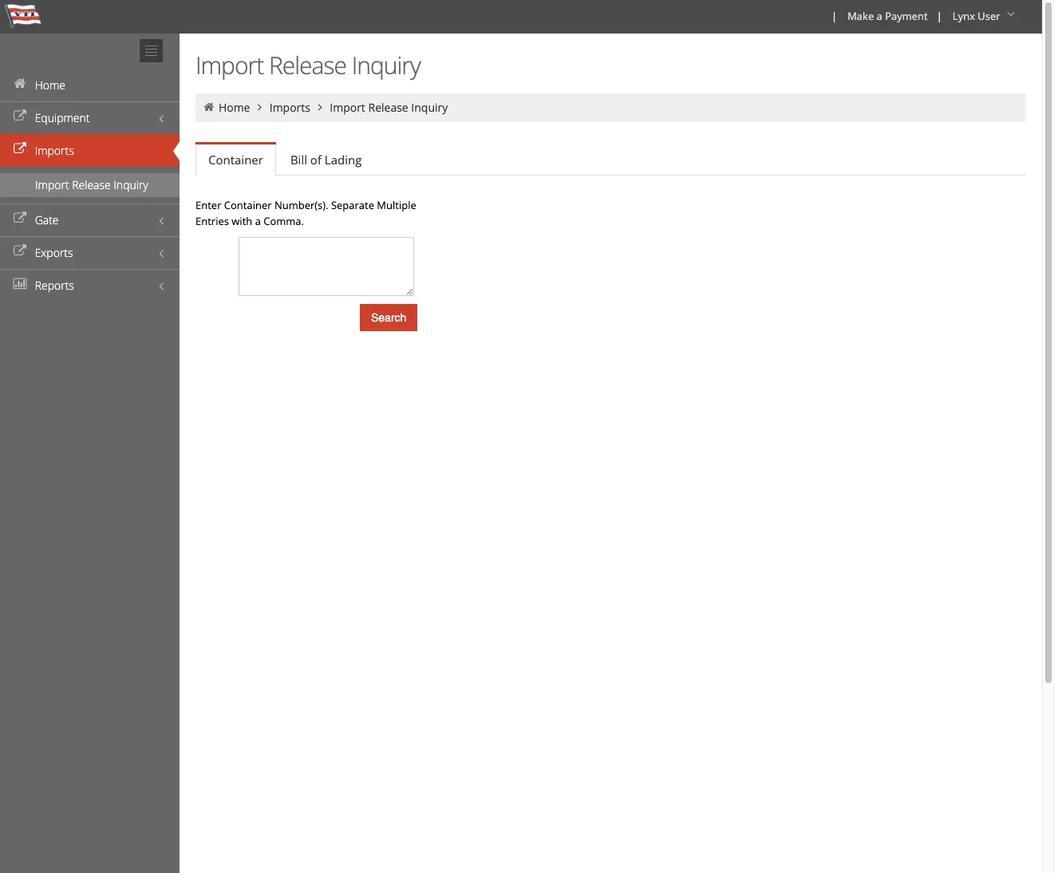 Task type: vqa. For each thing, say whether or not it's contained in the screenshot.
the top release
yes



Task type: describe. For each thing, give the bounding box(es) containing it.
home image inside home link
[[12, 78, 28, 89]]

enter
[[196, 198, 221, 212]]

external link image for equipment
[[12, 111, 28, 122]]

1 angle right image from the left
[[253, 101, 267, 113]]

search button
[[360, 304, 418, 331]]

2 | from the left
[[937, 9, 943, 23]]

make a payment
[[848, 9, 928, 23]]

with
[[232, 214, 252, 228]]

equipment
[[35, 110, 90, 125]]

lynx
[[953, 9, 976, 23]]

container link
[[196, 144, 276, 176]]

enter container number(s).  separate multiple entries with a comma.
[[196, 198, 417, 228]]

exports
[[35, 245, 73, 260]]

0 vertical spatial inquiry
[[352, 49, 421, 81]]

angle down image
[[1004, 9, 1019, 20]]

reports
[[35, 278, 74, 293]]

0 vertical spatial release
[[269, 49, 346, 81]]

import for left import release inquiry link
[[35, 177, 69, 192]]

of
[[310, 152, 322, 168]]

2 vertical spatial inquiry
[[114, 177, 148, 192]]

gate
[[35, 212, 59, 228]]

0 horizontal spatial imports
[[35, 143, 74, 158]]

import release inquiry for left import release inquiry link
[[35, 177, 148, 192]]

external link image for gate
[[12, 213, 28, 224]]

0 vertical spatial imports
[[270, 100, 311, 115]]

multiple
[[377, 198, 417, 212]]

bill of lading link
[[278, 144, 375, 176]]

1 horizontal spatial imports link
[[270, 100, 311, 115]]

bar chart image
[[12, 279, 28, 290]]

container inside enter container number(s).  separate multiple entries with a comma.
[[224, 198, 272, 212]]

make a payment link
[[841, 0, 934, 34]]



Task type: locate. For each thing, give the bounding box(es) containing it.
0 horizontal spatial imports link
[[0, 134, 180, 167]]

1 horizontal spatial import
[[196, 49, 264, 81]]

external link image
[[12, 111, 28, 122], [12, 213, 28, 224]]

1 vertical spatial inquiry
[[411, 100, 448, 115]]

home up equipment
[[35, 77, 65, 93]]

external link image inside "exports" 'link'
[[12, 246, 28, 257]]

import release inquiry link up lading
[[330, 100, 448, 115]]

imports link
[[270, 100, 311, 115], [0, 134, 180, 167]]

external link image
[[12, 144, 28, 155], [12, 246, 28, 257]]

container up enter
[[208, 152, 263, 168]]

home link
[[0, 69, 180, 101], [219, 100, 250, 115]]

1 vertical spatial container
[[224, 198, 272, 212]]

0 vertical spatial a
[[877, 9, 883, 23]]

1 vertical spatial external link image
[[12, 246, 28, 257]]

0 vertical spatial imports link
[[270, 100, 311, 115]]

entries
[[196, 214, 229, 228]]

2 vertical spatial import release inquiry
[[35, 177, 148, 192]]

external link image up the bar chart icon
[[12, 246, 28, 257]]

separate
[[331, 198, 374, 212]]

None text field
[[239, 237, 414, 296]]

imports up bill
[[270, 100, 311, 115]]

a right make
[[877, 9, 883, 23]]

imports
[[270, 100, 311, 115], [35, 143, 74, 158]]

container inside 'link'
[[208, 152, 263, 168]]

1 horizontal spatial home image
[[202, 101, 216, 113]]

container up with
[[224, 198, 272, 212]]

lading
[[325, 152, 362, 168]]

1 vertical spatial a
[[255, 214, 261, 228]]

|
[[832, 9, 838, 23], [937, 9, 943, 23]]

1 vertical spatial import release inquiry link
[[0, 173, 180, 197]]

bill of lading
[[291, 152, 362, 168]]

0 vertical spatial import
[[196, 49, 264, 81]]

0 horizontal spatial import
[[35, 177, 69, 192]]

0 horizontal spatial home link
[[0, 69, 180, 101]]

0 horizontal spatial home image
[[12, 78, 28, 89]]

0 vertical spatial container
[[208, 152, 263, 168]]

2 horizontal spatial release
[[368, 100, 409, 115]]

a inside enter container number(s).  separate multiple entries with a comma.
[[255, 214, 261, 228]]

1 horizontal spatial imports
[[270, 100, 311, 115]]

angle right image
[[253, 101, 267, 113], [313, 101, 327, 113]]

1 horizontal spatial home
[[219, 100, 250, 115]]

1 external link image from the top
[[12, 144, 28, 155]]

0 vertical spatial home image
[[12, 78, 28, 89]]

lynx user link
[[946, 0, 1025, 34]]

external link image left equipment
[[12, 111, 28, 122]]

reports link
[[0, 269, 180, 302]]

equipment link
[[0, 101, 180, 134]]

2 vertical spatial import
[[35, 177, 69, 192]]

2 vertical spatial release
[[72, 177, 111, 192]]

1 horizontal spatial import release inquiry link
[[330, 100, 448, 115]]

1 vertical spatial release
[[368, 100, 409, 115]]

inquiry
[[352, 49, 421, 81], [411, 100, 448, 115], [114, 177, 148, 192]]

2 external link image from the top
[[12, 213, 28, 224]]

0 horizontal spatial |
[[832, 9, 838, 23]]

| left lynx
[[937, 9, 943, 23]]

gate link
[[0, 204, 180, 236]]

imports link up bill
[[270, 100, 311, 115]]

1 horizontal spatial angle right image
[[313, 101, 327, 113]]

1 vertical spatial external link image
[[12, 213, 28, 224]]

imports link down equipment
[[0, 134, 180, 167]]

home image
[[12, 78, 28, 89], [202, 101, 216, 113]]

1 external link image from the top
[[12, 111, 28, 122]]

angle right image up the of
[[313, 101, 327, 113]]

bill
[[291, 152, 307, 168]]

angle right image up container 'link' on the left top of the page
[[253, 101, 267, 113]]

2 horizontal spatial import
[[330, 100, 366, 115]]

release
[[269, 49, 346, 81], [368, 100, 409, 115], [72, 177, 111, 192]]

payment
[[885, 9, 928, 23]]

user
[[978, 9, 1001, 23]]

1 vertical spatial imports link
[[0, 134, 180, 167]]

a
[[877, 9, 883, 23], [255, 214, 261, 228]]

search
[[371, 311, 407, 324]]

exports link
[[0, 236, 180, 269]]

1 | from the left
[[832, 9, 838, 23]]

comma.
[[264, 214, 304, 228]]

1 horizontal spatial |
[[937, 9, 943, 23]]

import
[[196, 49, 264, 81], [330, 100, 366, 115], [35, 177, 69, 192]]

1 vertical spatial home image
[[202, 101, 216, 113]]

home up container 'link' on the left top of the page
[[219, 100, 250, 115]]

1 vertical spatial import
[[330, 100, 366, 115]]

import release inquiry
[[196, 49, 421, 81], [330, 100, 448, 115], [35, 177, 148, 192]]

0 horizontal spatial angle right image
[[253, 101, 267, 113]]

import release inquiry link
[[330, 100, 448, 115], [0, 173, 180, 197]]

number(s).
[[275, 198, 329, 212]]

1 horizontal spatial home link
[[219, 100, 250, 115]]

container
[[208, 152, 263, 168], [224, 198, 272, 212]]

1 vertical spatial import release inquiry
[[330, 100, 448, 115]]

lynx user
[[953, 9, 1001, 23]]

home link up container 'link' on the left top of the page
[[219, 100, 250, 115]]

0 vertical spatial external link image
[[12, 144, 28, 155]]

1 horizontal spatial a
[[877, 9, 883, 23]]

home link up equipment
[[0, 69, 180, 101]]

2 angle right image from the left
[[313, 101, 327, 113]]

0 horizontal spatial home
[[35, 77, 65, 93]]

external link image for exports
[[12, 246, 28, 257]]

1 horizontal spatial release
[[269, 49, 346, 81]]

external link image inside gate link
[[12, 213, 28, 224]]

external link image left gate
[[12, 213, 28, 224]]

0 vertical spatial external link image
[[12, 111, 28, 122]]

external link image for imports
[[12, 144, 28, 155]]

import release inquiry for the right import release inquiry link
[[330, 100, 448, 115]]

home image up "equipment" link at the top left of the page
[[12, 78, 28, 89]]

| left make
[[832, 9, 838, 23]]

a right with
[[255, 214, 261, 228]]

1 vertical spatial home
[[219, 100, 250, 115]]

0 vertical spatial import release inquiry link
[[330, 100, 448, 115]]

import release inquiry link up gate link
[[0, 173, 180, 197]]

0 vertical spatial import release inquiry
[[196, 49, 421, 81]]

1 vertical spatial imports
[[35, 143, 74, 158]]

import for the right import release inquiry link
[[330, 100, 366, 115]]

2 external link image from the top
[[12, 246, 28, 257]]

imports down equipment
[[35, 143, 74, 158]]

0 horizontal spatial import release inquiry link
[[0, 173, 180, 197]]

external link image down "equipment" link at the top left of the page
[[12, 144, 28, 155]]

0 horizontal spatial a
[[255, 214, 261, 228]]

make
[[848, 9, 874, 23]]

home image up container 'link' on the left top of the page
[[202, 101, 216, 113]]

external link image inside "equipment" link
[[12, 111, 28, 122]]

0 horizontal spatial release
[[72, 177, 111, 192]]

home
[[35, 77, 65, 93], [219, 100, 250, 115]]

0 vertical spatial home
[[35, 77, 65, 93]]



